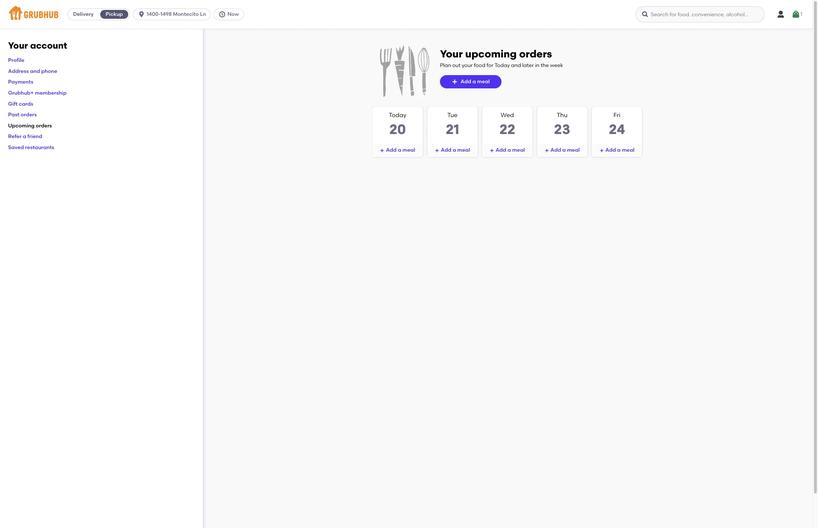 Task type: describe. For each thing, give the bounding box(es) containing it.
24
[[609, 121, 625, 137]]

account
[[30, 40, 67, 51]]

1400-1498 montecito ln
[[147, 11, 206, 17]]

profile link
[[8, 57, 24, 63]]

later
[[522, 62, 534, 68]]

past orders link
[[8, 112, 37, 118]]

1 button
[[792, 8, 802, 21]]

svg image inside now button
[[219, 11, 226, 18]]

restaurants
[[25, 144, 54, 151]]

add a meal button for 23
[[537, 144, 587, 157]]

upcoming
[[8, 123, 35, 129]]

gift cards
[[8, 101, 33, 107]]

meal for 20
[[403, 147, 415, 153]]

23
[[554, 121, 570, 137]]

food
[[474, 62, 485, 68]]

payments link
[[8, 79, 33, 85]]

wed
[[501, 112, 514, 119]]

your upcoming orders plan out your food for today and later in the week
[[440, 48, 563, 68]]

a right refer on the left
[[23, 134, 26, 140]]

add a meal down food
[[461, 78, 490, 85]]

1 horizontal spatial svg image
[[776, 10, 785, 19]]

upcoming
[[465, 48, 517, 60]]

tue 21
[[446, 112, 459, 137]]

0 horizontal spatial and
[[30, 68, 40, 74]]

add for 20
[[386, 147, 397, 153]]

21
[[446, 121, 459, 137]]

a down food
[[472, 78, 476, 85]]

payments
[[8, 79, 33, 85]]

cards
[[19, 101, 33, 107]]

a for 21
[[453, 147, 456, 153]]

thu
[[557, 112, 568, 119]]

orders for upcoming orders
[[36, 123, 52, 129]]

fri
[[614, 112, 620, 119]]

plan
[[440, 62, 451, 68]]

montecito
[[173, 11, 199, 17]]

delivery
[[73, 11, 94, 17]]

out
[[452, 62, 461, 68]]

add a meal for 23
[[550, 147, 580, 153]]

fri 24
[[609, 112, 625, 137]]

1400-
[[147, 11, 161, 17]]

a for 24
[[617, 147, 621, 153]]

add for 23
[[550, 147, 561, 153]]

past orders
[[8, 112, 37, 118]]

a for 20
[[398, 147, 401, 153]]

pickup button
[[99, 8, 130, 20]]

add a meal for 20
[[386, 147, 415, 153]]

and inside your upcoming orders plan out your food for today and later in the week
[[511, 62, 521, 68]]

phone
[[41, 68, 57, 74]]

membership
[[35, 90, 67, 96]]

add a meal for 22
[[496, 147, 525, 153]]

your for upcoming
[[440, 48, 463, 60]]

1400-1498 montecito ln button
[[133, 8, 214, 20]]

tue
[[447, 112, 458, 119]]

add a meal button for 21
[[427, 144, 478, 157]]

today 20
[[389, 112, 406, 137]]

now button
[[214, 8, 247, 20]]

a for 22
[[508, 147, 511, 153]]

a for 23
[[562, 147, 566, 153]]

main navigation navigation
[[0, 0, 813, 29]]



Task type: locate. For each thing, give the bounding box(es) containing it.
refer a friend
[[8, 134, 42, 140]]

orders inside your upcoming orders plan out your food for today and later in the week
[[519, 48, 552, 60]]

saved restaurants
[[8, 144, 54, 151]]

address
[[8, 68, 29, 74]]

delivery button
[[68, 8, 99, 20]]

2 vertical spatial orders
[[36, 123, 52, 129]]

in
[[535, 62, 539, 68]]

meal down 21 at the right
[[457, 147, 470, 153]]

meal down 23
[[567, 147, 580, 153]]

refer a friend link
[[8, 134, 42, 140]]

orders up upcoming orders
[[21, 112, 37, 118]]

and left phone
[[30, 68, 40, 74]]

a down 21 at the right
[[453, 147, 456, 153]]

add a meal button for 24
[[592, 144, 642, 157]]

meal
[[477, 78, 490, 85], [403, 147, 415, 153], [457, 147, 470, 153], [512, 147, 525, 153], [567, 147, 580, 153], [622, 147, 635, 153]]

22
[[499, 121, 515, 137]]

svg image for add a meal
[[545, 149, 549, 153]]

1 vertical spatial today
[[389, 112, 406, 119]]

add a meal down 23
[[550, 147, 580, 153]]

add a meal button for 20
[[373, 144, 423, 157]]

meal for 24
[[622, 147, 635, 153]]

a down 20
[[398, 147, 401, 153]]

today right for
[[495, 62, 510, 68]]

20
[[389, 121, 406, 137]]

add for 22
[[496, 147, 506, 153]]

orders
[[519, 48, 552, 60], [21, 112, 37, 118], [36, 123, 52, 129]]

grubhub+
[[8, 90, 34, 96]]

orders up friend
[[36, 123, 52, 129]]

a down 23
[[562, 147, 566, 153]]

thu 23
[[554, 112, 570, 137]]

meal for 21
[[457, 147, 470, 153]]

add a meal button
[[440, 75, 502, 88], [373, 144, 423, 157], [427, 144, 478, 157], [482, 144, 532, 157], [537, 144, 587, 157], [592, 144, 642, 157]]

add down 21 at the right
[[441, 147, 451, 153]]

add a meal button for 22
[[482, 144, 532, 157]]

the
[[541, 62, 549, 68]]

add a meal button down 21 at the right
[[427, 144, 478, 157]]

saved
[[8, 144, 24, 151]]

a down the 22
[[508, 147, 511, 153]]

address and phone
[[8, 68, 57, 74]]

your up profile link
[[8, 40, 28, 51]]

gift cards link
[[8, 101, 33, 107]]

add a meal
[[461, 78, 490, 85], [386, 147, 415, 153], [441, 147, 470, 153], [496, 147, 525, 153], [550, 147, 580, 153], [605, 147, 635, 153]]

a down 24
[[617, 147, 621, 153]]

and
[[511, 62, 521, 68], [30, 68, 40, 74]]

2 horizontal spatial svg image
[[792, 10, 801, 19]]

meal down the 22
[[512, 147, 525, 153]]

add for 21
[[441, 147, 451, 153]]

svg image inside '1400-1498 montecito ln' button
[[138, 11, 145, 18]]

add down the 22
[[496, 147, 506, 153]]

add down 20
[[386, 147, 397, 153]]

1 horizontal spatial and
[[511, 62, 521, 68]]

add a meal button down the 22
[[482, 144, 532, 157]]

0 vertical spatial orders
[[519, 48, 552, 60]]

1498
[[161, 11, 172, 17]]

your up out
[[440, 48, 463, 60]]

today
[[495, 62, 510, 68], [389, 112, 406, 119]]

orders up in
[[519, 48, 552, 60]]

friend
[[27, 134, 42, 140]]

add down 24
[[605, 147, 616, 153]]

your account
[[8, 40, 67, 51]]

add a meal button down your at the top right
[[440, 75, 502, 88]]

meal down 24
[[622, 147, 635, 153]]

for
[[487, 62, 493, 68]]

meal for 22
[[512, 147, 525, 153]]

1 vertical spatial orders
[[21, 112, 37, 118]]

add a meal down 21 at the right
[[441, 147, 470, 153]]

past
[[8, 112, 19, 118]]

1
[[801, 11, 802, 17]]

svg image
[[138, 11, 145, 18], [219, 11, 226, 18], [642, 11, 649, 18], [452, 79, 458, 85], [380, 149, 385, 153], [435, 149, 439, 153], [490, 149, 494, 153], [599, 149, 604, 153]]

upcoming orders link
[[8, 123, 52, 129]]

upcoming orders
[[8, 123, 52, 129]]

0 vertical spatial today
[[495, 62, 510, 68]]

add a meal down the 22
[[496, 147, 525, 153]]

1 horizontal spatial your
[[440, 48, 463, 60]]

now
[[227, 11, 239, 17]]

your
[[8, 40, 28, 51], [440, 48, 463, 60]]

add a meal button down 24
[[592, 144, 642, 157]]

and left later
[[511, 62, 521, 68]]

meal down 20
[[403, 147, 415, 153]]

grubhub+ membership
[[8, 90, 67, 96]]

today up 20
[[389, 112, 406, 119]]

add a meal for 24
[[605, 147, 635, 153]]

meal for 23
[[567, 147, 580, 153]]

add down 23
[[550, 147, 561, 153]]

today inside your upcoming orders plan out your food for today and later in the week
[[495, 62, 510, 68]]

your inside your upcoming orders plan out your food for today and later in the week
[[440, 48, 463, 60]]

add for 24
[[605, 147, 616, 153]]

meal down food
[[477, 78, 490, 85]]

pickup
[[106, 11, 123, 17]]

add a meal button down 20
[[373, 144, 423, 157]]

your
[[462, 62, 473, 68]]

address and phone link
[[8, 68, 57, 74]]

0 horizontal spatial svg image
[[545, 149, 549, 153]]

add a meal down 24
[[605, 147, 635, 153]]

saved restaurants link
[[8, 144, 54, 151]]

ln
[[200, 11, 206, 17]]

profile
[[8, 57, 24, 63]]

svg image for 1
[[792, 10, 801, 19]]

add a meal down 20
[[386, 147, 415, 153]]

week
[[550, 62, 563, 68]]

wed 22
[[499, 112, 515, 137]]

grubhub+ membership link
[[8, 90, 67, 96]]

1 horizontal spatial today
[[495, 62, 510, 68]]

svg image
[[776, 10, 785, 19], [792, 10, 801, 19], [545, 149, 549, 153]]

0 horizontal spatial your
[[8, 40, 28, 51]]

0 horizontal spatial today
[[389, 112, 406, 119]]

refer
[[8, 134, 22, 140]]

add
[[461, 78, 471, 85], [386, 147, 397, 153], [441, 147, 451, 153], [496, 147, 506, 153], [550, 147, 561, 153], [605, 147, 616, 153]]

Search for food, convenience, alcohol... search field
[[636, 6, 765, 22]]

add a meal button down 23
[[537, 144, 587, 157]]

svg image inside 1 button
[[792, 10, 801, 19]]

add a meal for 21
[[441, 147, 470, 153]]

your for account
[[8, 40, 28, 51]]

gift
[[8, 101, 18, 107]]

orders for past orders
[[21, 112, 37, 118]]

a
[[472, 78, 476, 85], [23, 134, 26, 140], [398, 147, 401, 153], [453, 147, 456, 153], [508, 147, 511, 153], [562, 147, 566, 153], [617, 147, 621, 153]]

add down your at the top right
[[461, 78, 471, 85]]



Task type: vqa. For each thing, say whether or not it's contained in the screenshot.
the today inside the 'Your upcoming orders Plan out your food for Today and later in the week'
yes



